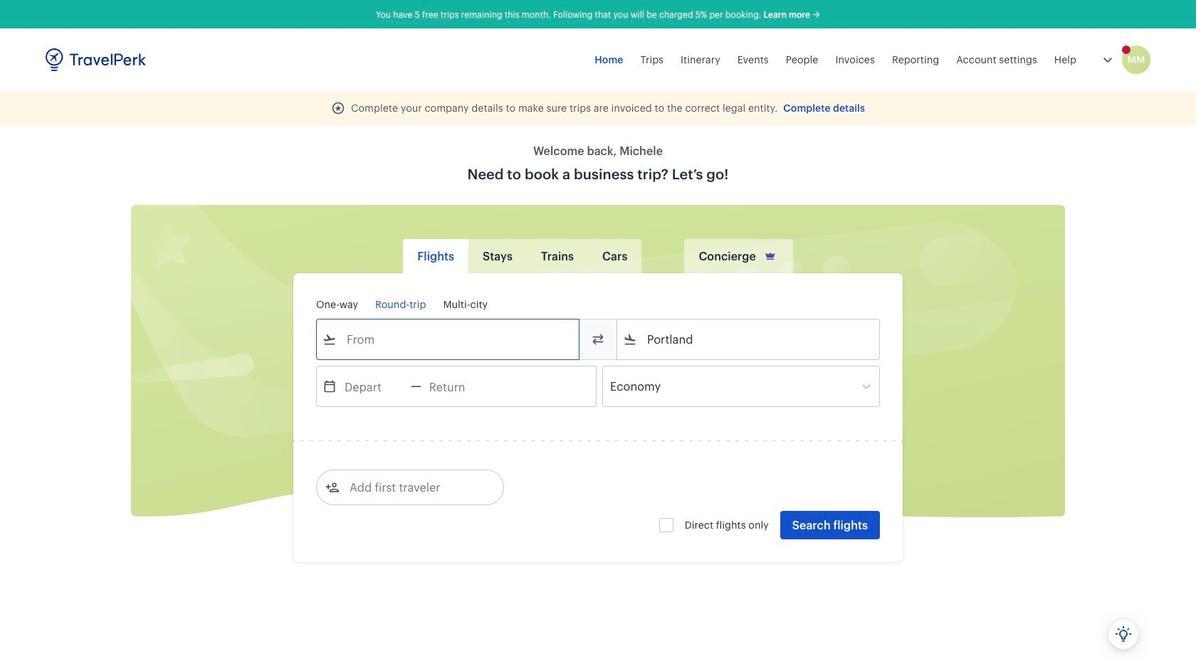 Task type: locate. For each thing, give the bounding box(es) containing it.
Return text field
[[422, 367, 496, 407]]

Add first traveler search field
[[340, 477, 488, 499]]



Task type: describe. For each thing, give the bounding box(es) containing it.
To search field
[[638, 328, 861, 351]]

Depart text field
[[337, 367, 411, 407]]

From search field
[[337, 328, 561, 351]]



